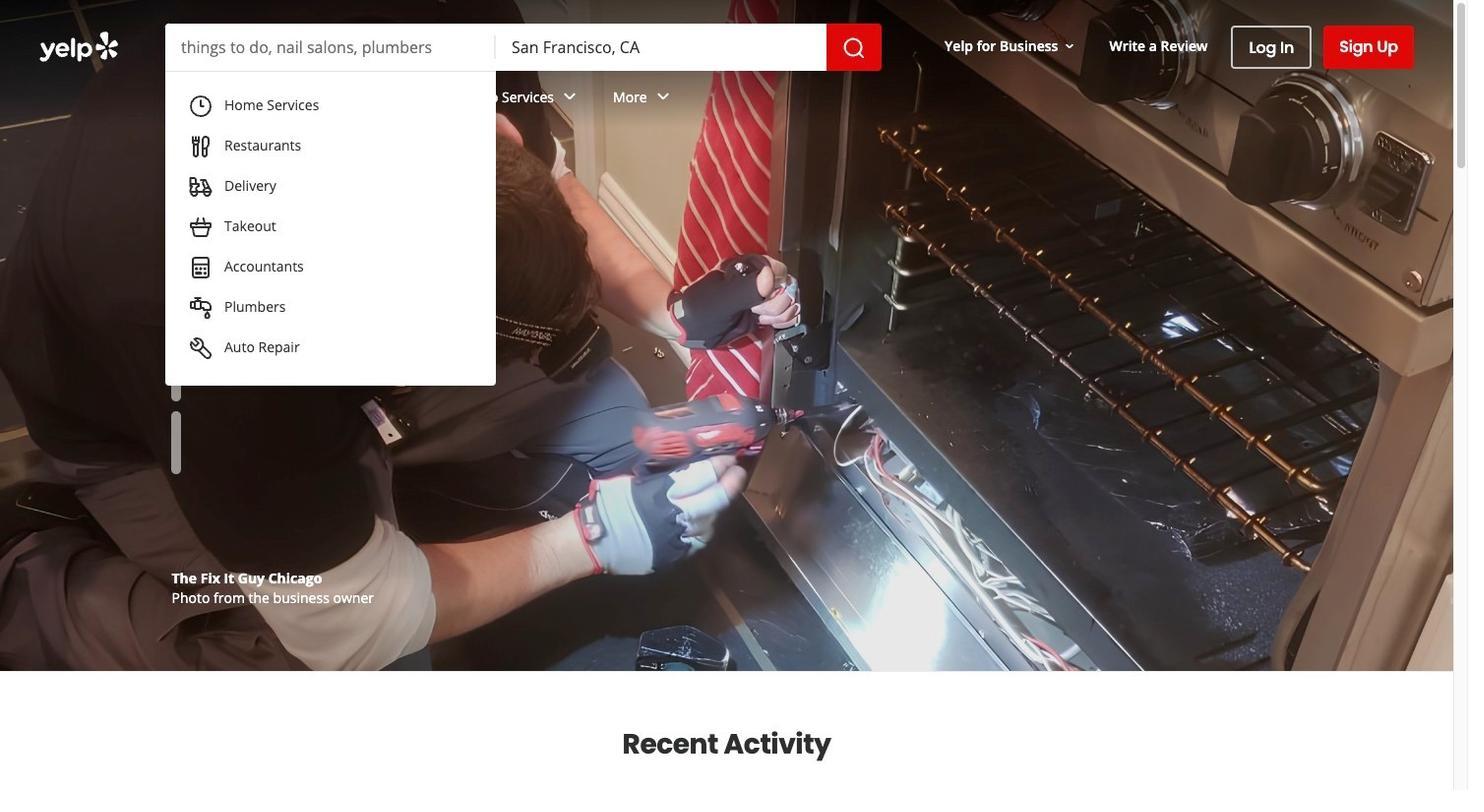 Task type: vqa. For each thing, say whether or not it's contained in the screenshot.
ADDRESS, NEIGHBORHOOD, CITY, STATE OR ZIP text field
yes



Task type: describe. For each thing, give the bounding box(es) containing it.
16 chevron down v2 image
[[1062, 38, 1078, 54]]

3 24 chevron down v2 image from the left
[[651, 85, 675, 109]]

2 select slide image from the top
[[171, 264, 181, 328]]

24 delivery v2 image
[[189, 176, 213, 199]]

24 clock v2 image
[[189, 95, 213, 119]]

24 shopping v2 image
[[189, 216, 213, 240]]

1 select slide image from the top
[[171, 191, 181, 254]]

explore banner section banner
[[0, 0, 1454, 671]]

2 24 chevron down v2 image from the left
[[558, 85, 582, 109]]

24 accountants v2 image
[[189, 256, 213, 280]]

address, neighborhood, city, state or zip text field
[[496, 24, 827, 71]]



Task type: locate. For each thing, give the bounding box(es) containing it.
24 chevron down v2 image
[[259, 85, 283, 109], [558, 85, 582, 109], [651, 85, 675, 109]]

1 horizontal spatial 24 chevron down v2 image
[[558, 85, 582, 109]]

24 search v2 image
[[243, 289, 266, 313], [243, 289, 266, 313]]

2 horizontal spatial 24 chevron down v2 image
[[651, 85, 675, 109]]

24 food v2 image
[[189, 135, 213, 159]]

None field
[[165, 24, 496, 71], [496, 24, 827, 71], [165, 24, 496, 71]]

  text field inside explore banner section banner
[[165, 24, 496, 71]]

1 24 chevron down v2 image from the left
[[259, 85, 283, 109]]

things to do, nail salons, plumbers text field
[[165, 24, 496, 71]]

0 horizontal spatial 24 chevron down v2 image
[[259, 85, 283, 109]]

business categories element
[[162, 71, 1414, 128]]

select slide image left 24 shopping v2 image
[[171, 191, 181, 254]]

None search field
[[0, 0, 1454, 386], [165, 24, 882, 71], [0, 0, 1454, 386], [165, 24, 882, 71]]

1 vertical spatial select slide image
[[171, 264, 181, 328]]

select slide image
[[171, 191, 181, 254], [171, 264, 181, 328]]

search image
[[843, 36, 866, 60]]

24 auto repair v2 image
[[189, 337, 213, 361]]

none field address, neighborhood, city, state or zip
[[496, 24, 827, 71]]

  text field
[[165, 24, 496, 71]]

select slide image left the 24 plumbers v2 image
[[171, 264, 181, 328]]

24 plumbers v2 image
[[189, 297, 213, 320]]

0 vertical spatial select slide image
[[171, 191, 181, 254]]



